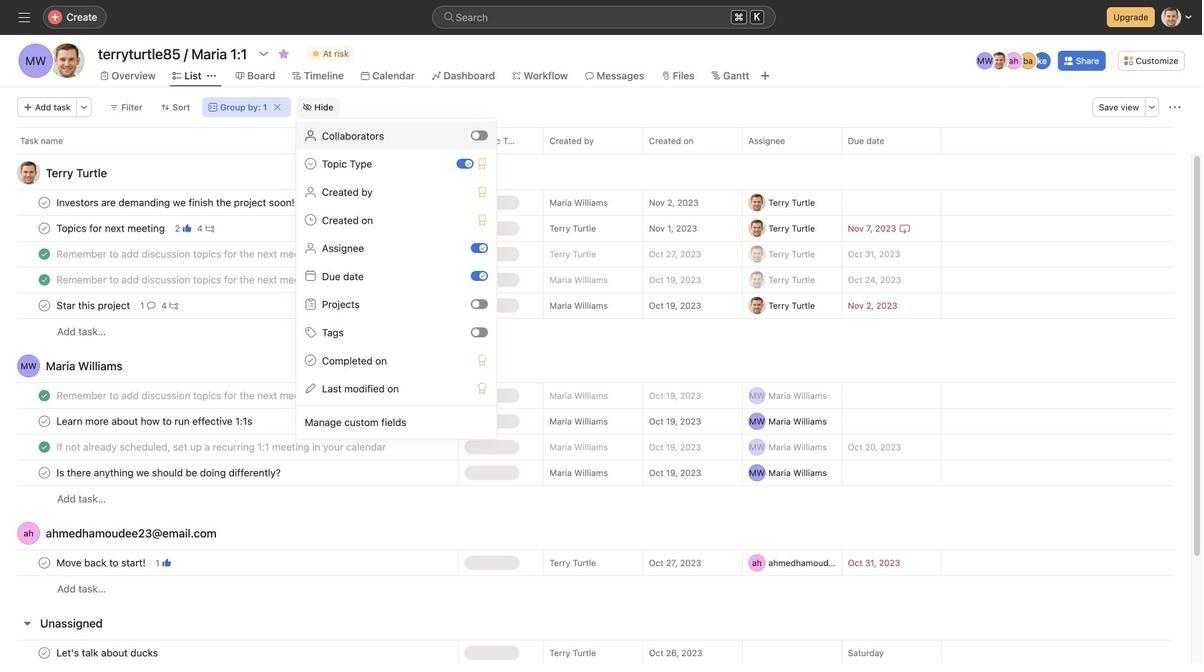 Task type: describe. For each thing, give the bounding box(es) containing it.
let's talk about ducks cell
[[0, 640, 458, 665]]

mark complete checkbox for investors are demanding we finish the project soon!! cell
[[36, 194, 53, 211]]

show options image
[[258, 48, 269, 59]]

task name text field for completed checkbox inside if not already scheduled, set up a recurring 1:1 meeting in your calendar cell
[[54, 440, 390, 455]]

mark complete image for mark complete option within the star this project cell
[[36, 297, 53, 314]]

task name text field for mark complete checkbox inside learn more about how to run effective 1:1s cell
[[54, 415, 257, 429]]

1 completed checkbox from the top
[[36, 246, 53, 263]]

expand sidebar image
[[19, 11, 30, 23]]

move back to start! cell
[[0, 550, 458, 577]]

mark complete image for mark complete checkbox inside learn more about how to run effective 1:1s cell
[[36, 413, 53, 430]]

completed image
[[36, 246, 53, 263]]

completed checkbox for if not already scheduled, set up a recurring 1:1 meeting in your calendar cell
[[36, 439, 53, 456]]

more options image
[[1148, 103, 1156, 112]]

0 horizontal spatial more actions image
[[80, 103, 88, 112]]

add tab image
[[759, 70, 771, 82]]

remove from starred image
[[278, 48, 289, 59]]

header ahmedhamoudee23@email.com tree grid
[[0, 550, 1191, 602]]

star this project cell
[[0, 293, 458, 319]]

topics for next meeting cell
[[0, 215, 458, 242]]

header terry turtle tree grid
[[0, 190, 1191, 345]]

mark complete checkbox for the topics for next meeting cell
[[36, 220, 53, 237]]

mark complete checkbox for is there anything we should be doing differently? cell
[[36, 465, 53, 482]]

mark complete checkbox for move back to start! cell
[[36, 555, 53, 572]]

tab actions image
[[207, 72, 216, 80]]

2 remember to add discussion topics for the next meeting cell from the top
[[0, 267, 458, 293]]

completed image inside if not already scheduled, set up a recurring 1:1 meeting in your calendar cell
[[36, 439, 53, 456]]

mark complete image for mark complete option inside the move back to start! cell
[[36, 555, 53, 572]]

1 comment image
[[147, 302, 156, 310]]

learn more about how to run effective 1:1s cell
[[0, 409, 458, 435]]

mark complete checkbox for let's talk about ducks cell
[[36, 645, 53, 662]]

task name text field for mark complete option within the star this project cell
[[54, 299, 134, 313]]

task name text field for mark complete checkbox inside let's talk about ducks cell
[[54, 646, 162, 661]]

1 like. you liked this task image
[[162, 559, 171, 568]]



Task type: vqa. For each thing, say whether or not it's contained in the screenshot.
right Rocket icon
no



Task type: locate. For each thing, give the bounding box(es) containing it.
2 task name text field from the top
[[54, 273, 322, 287]]

task name text field down learn more about how to run effective 1:1s cell
[[54, 440, 390, 455]]

2 completed checkbox from the top
[[36, 387, 53, 405]]

3 mark complete checkbox from the top
[[36, 465, 53, 482]]

task name text field for mark complete option in the is there anything we should be doing differently? cell
[[54, 466, 285, 480]]

task name text field inside the topics for next meeting cell
[[54, 221, 169, 236]]

task name text field for 2nd completed option from the bottom of the page
[[54, 247, 322, 262]]

2 mark complete checkbox from the top
[[36, 413, 53, 430]]

2 completed checkbox from the top
[[36, 439, 53, 456]]

task name text field for mark complete option inside the move back to start! cell
[[54, 556, 150, 571]]

mark complete image inside the topics for next meeting cell
[[36, 220, 53, 237]]

0 vertical spatial completed checkbox
[[36, 272, 53, 289]]

1 vertical spatial completed image
[[36, 387, 53, 405]]

remember to add discussion topics for the next meeting cell down the topics for next meeting cell
[[0, 267, 458, 293]]

more actions image
[[1169, 102, 1181, 113], [80, 103, 88, 112]]

0 vertical spatial mark complete checkbox
[[36, 220, 53, 237]]

2 mark complete image from the top
[[36, 297, 53, 314]]

completed checkbox inside remember to add discussion topics for the next meeting cell
[[36, 272, 53, 289]]

1 task name text field from the top
[[54, 196, 302, 210]]

mark complete checkbox for star this project cell
[[36, 297, 53, 314]]

mark complete image inside is there anything we should be doing differently? cell
[[36, 465, 53, 482]]

is there anything we should be doing differently? cell
[[0, 460, 458, 487]]

completed checkbox inside if not already scheduled, set up a recurring 1:1 meeting in your calendar cell
[[36, 439, 53, 456]]

task name text field inside investors are demanding we finish the project soon!! cell
[[54, 196, 302, 210]]

4 subtasks image
[[206, 224, 214, 233]]

cell
[[742, 640, 842, 665]]

1 horizontal spatial more actions image
[[1169, 102, 1181, 113]]

1 vertical spatial completed checkbox
[[36, 439, 53, 456]]

mark complete image
[[36, 220, 53, 237], [36, 297, 53, 314], [36, 413, 53, 430], [36, 465, 53, 482], [36, 555, 53, 572], [36, 645, 53, 662]]

Task name text field
[[54, 196, 302, 210], [54, 221, 169, 236], [54, 389, 322, 403], [54, 415, 257, 429], [54, 556, 150, 571], [54, 646, 162, 661]]

1 completed image from the top
[[36, 272, 53, 289]]

6 mark complete image from the top
[[36, 645, 53, 662]]

None field
[[432, 6, 776, 29]]

remember to add discussion topics for the next meeting cell up if not already scheduled, set up a recurring 1:1 meeting in your calendar cell
[[0, 383, 458, 409]]

None text field
[[94, 41, 251, 67]]

1 task name text field from the top
[[54, 247, 322, 262]]

task name text field down if not already scheduled, set up a recurring 1:1 meeting in your calendar cell
[[54, 466, 285, 480]]

Task name text field
[[54, 247, 322, 262], [54, 273, 322, 287], [54, 299, 134, 313], [54, 440, 390, 455], [54, 466, 285, 480]]

mark complete image for mark complete checkbox inside the the topics for next meeting cell
[[36, 220, 53, 237]]

checkbox item
[[296, 122, 497, 150]]

3 remember to add discussion topics for the next meeting cell from the top
[[0, 383, 458, 409]]

3 task name text field from the top
[[54, 299, 134, 313]]

mark complete image inside learn more about how to run effective 1:1s cell
[[36, 413, 53, 430]]

3 task name text field from the top
[[54, 389, 322, 403]]

1 completed checkbox from the top
[[36, 272, 53, 289]]

remember to add discussion topics for the next meeting cell
[[0, 241, 458, 268], [0, 267, 458, 293], [0, 383, 458, 409]]

Mark complete checkbox
[[36, 194, 53, 211], [36, 297, 53, 314], [36, 465, 53, 482], [36, 555, 53, 572]]

completed checkbox for 2nd remember to add discussion topics for the next meeting cell from the bottom
[[36, 272, 53, 289]]

1 mark complete checkbox from the top
[[36, 220, 53, 237]]

4 task name text field from the top
[[54, 415, 257, 429]]

4 mark complete checkbox from the top
[[36, 555, 53, 572]]

1 comment image
[[314, 199, 323, 207]]

2 completed image from the top
[[36, 387, 53, 405]]

1 vertical spatial mark complete checkbox
[[36, 413, 53, 430]]

task name text field inside is there anything we should be doing differently? cell
[[54, 466, 285, 480]]

mark complete checkbox inside the topics for next meeting cell
[[36, 220, 53, 237]]

if not already scheduled, set up a recurring 1:1 meeting in your calendar cell
[[0, 434, 458, 461]]

mark complete image inside move back to start! cell
[[36, 555, 53, 572]]

task name text field left 1 comment image
[[54, 299, 134, 313]]

menu
[[296, 119, 497, 439]]

task name text field inside star this project cell
[[54, 299, 134, 313]]

mark complete checkbox for learn more about how to run effective 1:1s cell
[[36, 413, 53, 430]]

task name text field for completed checkbox within the remember to add discussion topics for the next meeting cell
[[54, 273, 322, 287]]

1 mark complete image from the top
[[36, 220, 53, 237]]

mark complete checkbox inside let's talk about ducks cell
[[36, 645, 53, 662]]

clear image
[[273, 103, 281, 112]]

task name text field inside let's talk about ducks cell
[[54, 646, 162, 661]]

0 vertical spatial completed image
[[36, 272, 53, 289]]

1 remember to add discussion topics for the next meeting cell from the top
[[0, 241, 458, 268]]

2 likes. you liked this task image
[[183, 224, 191, 233]]

3 mark complete image from the top
[[36, 413, 53, 430]]

mark complete checkbox inside star this project cell
[[36, 297, 53, 314]]

completed image
[[36, 272, 53, 289], [36, 387, 53, 405], [36, 439, 53, 456]]

3 completed image from the top
[[36, 439, 53, 456]]

switch
[[471, 131, 488, 141], [456, 159, 474, 169], [471, 243, 488, 253], [471, 271, 488, 281], [471, 299, 488, 309], [471, 328, 488, 338]]

mark complete image for mark complete option in the is there anything we should be doing differently? cell
[[36, 465, 53, 482]]

investors are demanding we finish the project soon!! cell
[[0, 190, 458, 216]]

1 vertical spatial completed checkbox
[[36, 387, 53, 405]]

Search tasks, projects, and more text field
[[432, 6, 776, 29]]

task name text field inside if not already scheduled, set up a recurring 1:1 meeting in your calendar cell
[[54, 440, 390, 455]]

5 task name text field from the top
[[54, 466, 285, 480]]

remember to add discussion topics for the next meeting cell down 4 subtasks image
[[0, 241, 458, 268]]

5 mark complete image from the top
[[36, 555, 53, 572]]

task name text field up 4 subtasks icon
[[54, 273, 322, 287]]

row
[[0, 127, 1202, 154], [17, 153, 1174, 155], [0, 190, 1191, 216], [0, 215, 1191, 242], [0, 241, 1191, 268], [0, 267, 1191, 293], [0, 293, 1191, 319], [0, 318, 1191, 345], [0, 383, 1191, 409], [0, 409, 1191, 435], [0, 434, 1191, 461], [0, 460, 1191, 487], [0, 486, 1191, 512], [0, 550, 1191, 577], [0, 576, 1191, 602], [0, 640, 1191, 665]]

task name text field inside move back to start! cell
[[54, 556, 150, 571]]

2 task name text field from the top
[[54, 221, 169, 236]]

mark complete image inside let's talk about ducks cell
[[36, 645, 53, 662]]

mark complete checkbox inside is there anything we should be doing differently? cell
[[36, 465, 53, 482]]

2 vertical spatial mark complete checkbox
[[36, 645, 53, 662]]

task name text field for second completed option
[[54, 389, 322, 403]]

task name text field down 2 likes. you liked this task image
[[54, 247, 322, 262]]

3 mark complete checkbox from the top
[[36, 645, 53, 662]]

4 task name text field from the top
[[54, 440, 390, 455]]

Mark complete checkbox
[[36, 220, 53, 237], [36, 413, 53, 430], [36, 645, 53, 662]]

6 task name text field from the top
[[54, 646, 162, 661]]

collapse task list for this group image
[[21, 618, 33, 630]]

header maria williams tree grid
[[0, 383, 1191, 512]]

mark complete checkbox inside learn more about how to run effective 1:1s cell
[[36, 413, 53, 430]]

2 vertical spatial completed image
[[36, 439, 53, 456]]

4 mark complete image from the top
[[36, 465, 53, 482]]

2 mark complete checkbox from the top
[[36, 297, 53, 314]]

1 mark complete checkbox from the top
[[36, 194, 53, 211]]

mark complete image for mark complete checkbox inside let's talk about ducks cell
[[36, 645, 53, 662]]

5 task name text field from the top
[[54, 556, 150, 571]]

mark complete checkbox inside investors are demanding we finish the project soon!! cell
[[36, 194, 53, 211]]

task name text field for mark complete option within investors are demanding we finish the project soon!! cell
[[54, 196, 302, 210]]

4 subtasks image
[[170, 302, 178, 310]]

Completed checkbox
[[36, 246, 53, 263], [36, 387, 53, 405]]

task name text field for mark complete checkbox inside the the topics for next meeting cell
[[54, 221, 169, 236]]

Completed checkbox
[[36, 272, 53, 289], [36, 439, 53, 456]]

0 vertical spatial completed checkbox
[[36, 246, 53, 263]]

mark complete checkbox inside move back to start! cell
[[36, 555, 53, 572]]

task name text field inside learn more about how to run effective 1:1s cell
[[54, 415, 257, 429]]

mark complete image
[[36, 194, 53, 211]]



